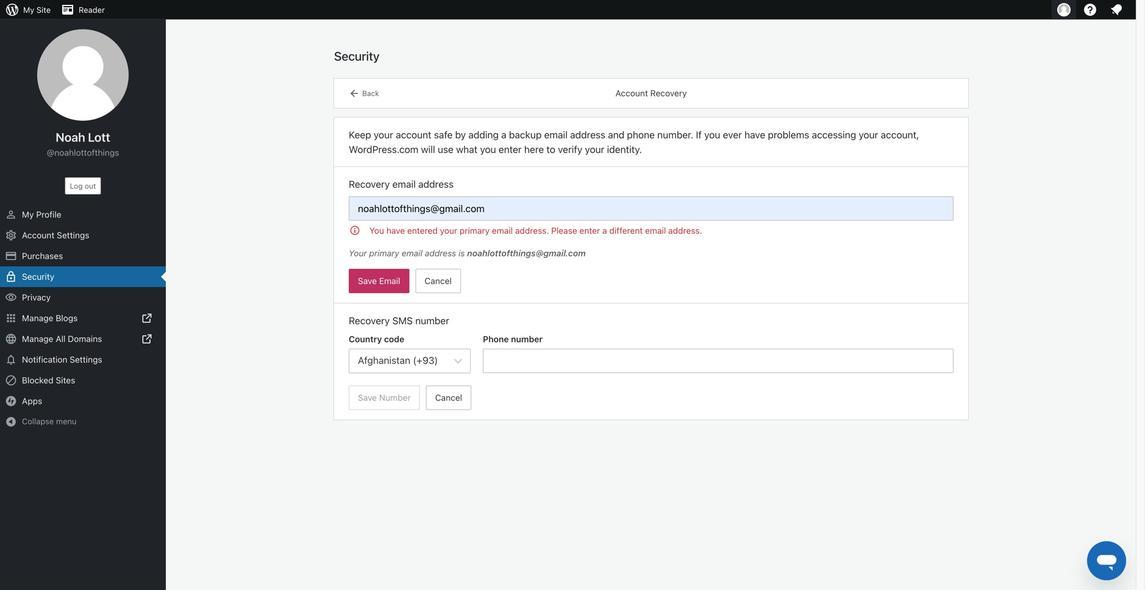 Task type: locate. For each thing, give the bounding box(es) containing it.
0 horizontal spatial address.
[[515, 226, 549, 236]]

0 horizontal spatial have
[[387, 226, 405, 236]]

phone number
[[483, 334, 543, 344]]

0 vertical spatial enter
[[499, 144, 522, 155]]

cancel
[[425, 276, 452, 286], [435, 393, 463, 403]]

0 horizontal spatial account
[[22, 230, 55, 240]]

by
[[456, 129, 466, 141]]

1 vertical spatial have
[[387, 226, 405, 236]]

0 vertical spatial you
[[705, 129, 721, 141]]

back link
[[349, 85, 379, 101]]

log out button
[[65, 178, 101, 195]]

account
[[616, 88, 649, 98], [22, 230, 55, 240]]

recovery up number.
[[651, 88, 687, 98]]

1 vertical spatial cancel
[[435, 393, 463, 403]]

country code group
[[349, 333, 483, 374]]

address up verify
[[571, 129, 606, 141]]

1 vertical spatial cancel button
[[426, 386, 472, 410]]

0 vertical spatial manage
[[22, 313, 53, 323]]

collapse menu link
[[0, 412, 166, 432]]

account down my profile
[[22, 230, 55, 240]]

1 horizontal spatial enter
[[580, 226, 601, 236]]

None telephone field
[[483, 349, 954, 373]]

cancel down "your primary email address is noahlottofthings@gmail.com"
[[425, 276, 452, 286]]

enter down backup
[[499, 144, 522, 155]]

your
[[374, 129, 394, 141], [859, 129, 879, 141], [585, 144, 605, 155], [440, 226, 458, 236]]

a inside keep your account safe by adding a backup email address and phone number. if you ever have problems accessing your account, wordpress.com will use what you enter here to verify your identity.
[[502, 129, 507, 141]]

2 address. from the left
[[669, 226, 703, 236]]

1 vertical spatial save
[[358, 393, 377, 403]]

account up phone
[[616, 88, 649, 98]]

email up the to
[[545, 129, 568, 141]]

address. up noahlottofthings@gmail.com
[[515, 226, 549, 236]]

1 vertical spatial security
[[22, 272, 54, 282]]

blocked sites link
[[0, 370, 166, 391]]

1 manage from the top
[[22, 313, 53, 323]]

group
[[349, 196, 954, 260]]

cancel button right number
[[426, 386, 472, 410]]

credit_card image
[[5, 250, 17, 262]]

manage blogs
[[22, 313, 78, 323]]

settings for notification settings
[[70, 355, 102, 365]]

your inside group
[[440, 226, 458, 236]]

0 vertical spatial have
[[745, 129, 766, 141]]

privacy
[[22, 293, 51, 303]]

address.
[[515, 226, 549, 236], [669, 226, 703, 236]]

0 vertical spatial cancel
[[425, 276, 452, 286]]

recovery up country
[[349, 315, 390, 327]]

account inside security main content
[[616, 88, 649, 98]]

1 vertical spatial account
[[22, 230, 55, 240]]

noahlottofthings@gmail.com
[[467, 248, 586, 258]]

manage all domains
[[22, 334, 102, 344]]

number right sms
[[416, 315, 450, 327]]

sms
[[393, 315, 413, 327]]

0 vertical spatial settings
[[57, 230, 89, 240]]

0 vertical spatial account
[[616, 88, 649, 98]]

my profile link
[[0, 204, 166, 225]]

security inside main content
[[334, 49, 380, 63]]

1 vertical spatial my
[[22, 210, 34, 220]]

1 horizontal spatial security
[[334, 49, 380, 63]]

if
[[697, 129, 702, 141]]

keep
[[349, 129, 371, 141]]

noah lott image
[[37, 29, 129, 121]]

apps
[[22, 396, 42, 406]]

have
[[745, 129, 766, 141], [387, 226, 405, 236]]

my left site
[[23, 5, 34, 14]]

recovery for recovery email address
[[349, 178, 390, 190]]

blocked
[[22, 376, 53, 386]]

1 horizontal spatial number
[[511, 334, 543, 344]]

number right phone
[[511, 334, 543, 344]]

address. right different
[[669, 226, 703, 236]]

cancel button down is
[[416, 269, 461, 294]]

number
[[416, 315, 450, 327], [511, 334, 543, 344]]

save inside button
[[358, 276, 377, 286]]

0 vertical spatial cancel button
[[416, 269, 461, 294]]

manage down privacy
[[22, 313, 53, 323]]

address down will at the left top of the page
[[419, 178, 454, 190]]

manage
[[22, 313, 53, 323], [22, 334, 53, 344]]

email inside keep your account safe by adding a backup email address and phone number. if you ever have problems accessing your account, wordpress.com will use what you enter here to verify your identity.
[[545, 129, 568, 141]]

cancel right number
[[435, 393, 463, 403]]

address left is
[[425, 248, 456, 258]]

will
[[421, 144, 435, 155]]

your right entered
[[440, 226, 458, 236]]

security
[[334, 49, 380, 63], [22, 272, 54, 282]]

address
[[571, 129, 606, 141], [419, 178, 454, 190], [425, 248, 456, 258]]

collapse
[[22, 417, 54, 426]]

0 vertical spatial a
[[502, 129, 507, 141]]

apps link
[[0, 391, 166, 412]]

enter right please
[[580, 226, 601, 236]]

different
[[610, 226, 643, 236]]

account settings link
[[0, 225, 166, 246]]

apps image
[[5, 312, 17, 325]]

security up privacy
[[22, 272, 54, 282]]

backup
[[509, 129, 542, 141]]

0 vertical spatial security
[[334, 49, 380, 63]]

settings down 'my profile' link
[[57, 230, 89, 240]]

noah lott @ noahlottofthings
[[47, 130, 119, 158]]

a left different
[[603, 226, 607, 236]]

identity.
[[607, 144, 642, 155]]

1 horizontal spatial you
[[705, 129, 721, 141]]

1 vertical spatial settings
[[70, 355, 102, 365]]

1 vertical spatial recovery
[[349, 178, 390, 190]]

0 vertical spatial primary
[[460, 226, 490, 236]]

all
[[56, 334, 65, 344]]

1 vertical spatial primary
[[369, 248, 400, 258]]

account
[[396, 129, 432, 141]]

recovery email address
[[349, 178, 454, 190]]

2 save from the top
[[358, 393, 377, 403]]

collapse menu
[[22, 417, 77, 426]]

notification settings link
[[0, 350, 166, 370]]

out
[[85, 182, 96, 190]]

save left number
[[358, 393, 377, 403]]

cancel button
[[416, 269, 461, 294], [426, 386, 472, 410]]

manage up notification
[[22, 334, 53, 344]]

1 horizontal spatial account
[[616, 88, 649, 98]]

1 horizontal spatial address.
[[669, 226, 703, 236]]

have inside keep your account safe by adding a backup email address and phone number. if you ever have problems accessing your account, wordpress.com will use what you enter here to verify your identity.
[[745, 129, 766, 141]]

save left 'email'
[[358, 276, 377, 286]]

save
[[358, 276, 377, 286], [358, 393, 377, 403]]

1 horizontal spatial have
[[745, 129, 766, 141]]

security up back link
[[334, 49, 380, 63]]

save for recovery email address
[[358, 276, 377, 286]]

cancel for address
[[425, 276, 452, 286]]

enter
[[499, 144, 522, 155], [580, 226, 601, 236]]

1 save from the top
[[358, 276, 377, 286]]

you down adding
[[480, 144, 496, 155]]

phone
[[627, 129, 655, 141]]

2 manage from the top
[[22, 334, 53, 344]]

save for recovery sms number
[[358, 393, 377, 403]]

a
[[502, 129, 507, 141], [603, 226, 607, 236]]

have right ever
[[745, 129, 766, 141]]

1 vertical spatial a
[[603, 226, 607, 236]]

sites
[[56, 376, 75, 386]]

1 horizontal spatial a
[[603, 226, 607, 236]]

you
[[705, 129, 721, 141], [480, 144, 496, 155]]

primary up "your primary email address is noahlottofthings@gmail.com"
[[460, 226, 490, 236]]

0 horizontal spatial enter
[[499, 144, 522, 155]]

none text field inside security main content
[[349, 196, 954, 221]]

0 vertical spatial save
[[358, 276, 377, 286]]

my right person icon
[[22, 210, 34, 220]]

0 horizontal spatial number
[[416, 315, 450, 327]]

0 vertical spatial my
[[23, 5, 34, 14]]

primary down 'you'
[[369, 248, 400, 258]]

settings down domains
[[70, 355, 102, 365]]

accessing
[[812, 129, 857, 141]]

email down entered
[[402, 248, 423, 258]]

your left account, on the right of page
[[859, 129, 879, 141]]

have right 'you'
[[387, 226, 405, 236]]

1 vertical spatial number
[[511, 334, 543, 344]]

recovery down wordpress.com
[[349, 178, 390, 190]]

a right adding
[[502, 129, 507, 141]]

save inside button
[[358, 393, 377, 403]]

use
[[438, 144, 454, 155]]

None text field
[[349, 196, 954, 221]]

entered
[[408, 226, 438, 236]]

my for my site
[[23, 5, 34, 14]]

settings for account settings
[[57, 230, 89, 240]]

cancel button for recovery sms number
[[426, 386, 472, 410]]

2 vertical spatial address
[[425, 248, 456, 258]]

noah
[[56, 130, 85, 144]]

log
[[70, 182, 83, 190]]

adding
[[469, 129, 499, 141]]

recovery
[[651, 88, 687, 98], [349, 178, 390, 190], [349, 315, 390, 327]]

0 horizontal spatial a
[[502, 129, 507, 141]]

person image
[[5, 209, 17, 221]]

0 horizontal spatial primary
[[369, 248, 400, 258]]

lock image
[[5, 271, 17, 283]]

address inside group
[[425, 248, 456, 258]]

2 vertical spatial recovery
[[349, 315, 390, 327]]

primary
[[460, 226, 490, 236], [369, 248, 400, 258]]

1 vertical spatial enter
[[580, 226, 601, 236]]

save number
[[358, 393, 411, 403]]

0 vertical spatial address
[[571, 129, 606, 141]]

blogs
[[56, 313, 78, 323]]

1 vertical spatial manage
[[22, 334, 53, 344]]

phone
[[483, 334, 509, 344]]

my site link
[[0, 0, 56, 20]]

please
[[552, 226, 578, 236]]

0 vertical spatial number
[[416, 315, 450, 327]]

you right if
[[705, 129, 721, 141]]

reader link
[[56, 0, 110, 20]]

manage for manage blogs
[[22, 313, 53, 323]]

my
[[23, 5, 34, 14], [22, 210, 34, 220]]

1 vertical spatial you
[[480, 144, 496, 155]]

email up noahlottofthings@gmail.com
[[492, 226, 513, 236]]

email
[[545, 129, 568, 141], [393, 178, 416, 190], [492, 226, 513, 236], [646, 226, 666, 236], [402, 248, 423, 258]]

phone number group
[[483, 333, 954, 374]]



Task type: vqa. For each thing, say whether or not it's contained in the screenshot.
top address
yes



Task type: describe. For each thing, give the bounding box(es) containing it.
your
[[349, 248, 367, 258]]

your primary email address is noahlottofthings@gmail.com
[[349, 248, 586, 258]]

code
[[384, 334, 405, 344]]

purchases link
[[0, 246, 166, 267]]

security link
[[0, 267, 166, 287]]

safe
[[434, 129, 453, 141]]

email down wordpress.com
[[393, 178, 416, 190]]

profile
[[36, 210, 61, 220]]

save email button
[[349, 269, 410, 294]]

number inside "group"
[[511, 334, 543, 344]]

blocked sites
[[22, 376, 75, 386]]

language image
[[5, 333, 17, 345]]

what
[[456, 144, 478, 155]]

here
[[525, 144, 544, 155]]

0 horizontal spatial you
[[480, 144, 496, 155]]

to
[[547, 144, 556, 155]]

account,
[[881, 129, 920, 141]]

lott
[[88, 130, 110, 144]]

none telephone field inside security main content
[[483, 349, 954, 373]]

manage for manage all domains
[[22, 334, 53, 344]]

ever
[[723, 129, 743, 141]]

security main content
[[334, 48, 969, 420]]

you have entered your primary email address. please enter a different email address.
[[370, 226, 703, 236]]

save email
[[358, 276, 401, 286]]

notification settings
[[22, 355, 102, 365]]

address inside keep your account safe by adding a backup email address and phone number. if you ever have problems accessing your account, wordpress.com will use what you enter here to verify your identity.
[[571, 129, 606, 141]]

menu
[[56, 417, 77, 426]]

country code
[[349, 334, 405, 344]]

your up wordpress.com
[[374, 129, 394, 141]]

0 horizontal spatial security
[[22, 272, 54, 282]]

is
[[459, 248, 465, 258]]

domains
[[68, 334, 102, 344]]

account for account recovery
[[616, 88, 649, 98]]

number
[[379, 393, 411, 403]]

wordpress.com
[[349, 144, 419, 155]]

help image
[[1084, 2, 1098, 17]]

number.
[[658, 129, 694, 141]]

1 address. from the left
[[515, 226, 549, 236]]

block image
[[5, 375, 17, 387]]

notification
[[22, 355, 67, 365]]

noahlottofthings
[[55, 148, 119, 158]]

cancel for number
[[435, 393, 463, 403]]

manage all domains link
[[0, 329, 166, 350]]

my profile image
[[1058, 3, 1072, 16]]

my profile
[[22, 210, 61, 220]]

my for my profile
[[22, 210, 34, 220]]

1 vertical spatial address
[[419, 178, 454, 190]]

you
[[370, 226, 384, 236]]

0 vertical spatial recovery
[[651, 88, 687, 98]]

email right different
[[646, 226, 666, 236]]

reader
[[79, 5, 105, 14]]

a inside group
[[603, 226, 607, 236]]

manage blogs link
[[0, 308, 166, 329]]

verify
[[558, 144, 583, 155]]

save number button
[[349, 386, 420, 410]]

have inside group
[[387, 226, 405, 236]]

privacy link
[[0, 287, 166, 308]]

enter inside group
[[580, 226, 601, 236]]

notifications image
[[5, 354, 17, 366]]

purchases
[[22, 251, 63, 261]]

visibility image
[[5, 292, 17, 304]]

1 horizontal spatial primary
[[460, 226, 490, 236]]

group containing you have entered your primary email address. please enter a different email address.
[[349, 196, 954, 260]]

account for account settings
[[22, 230, 55, 240]]

email
[[379, 276, 401, 286]]

manage your notifications image
[[1110, 2, 1125, 17]]

site
[[37, 5, 51, 14]]

recovery for recovery sms number
[[349, 315, 390, 327]]

@
[[47, 148, 55, 158]]

my site
[[23, 5, 51, 14]]

recovery sms number
[[349, 315, 450, 327]]

account settings
[[22, 230, 89, 240]]

problems
[[768, 129, 810, 141]]

keep your account safe by adding a backup email address and phone number. if you ever have problems accessing your account, wordpress.com will use what you enter here to verify your identity.
[[349, 129, 920, 155]]

settings image
[[5, 229, 17, 242]]

log out
[[70, 182, 96, 190]]

back
[[362, 89, 379, 98]]

and
[[608, 129, 625, 141]]

your right verify
[[585, 144, 605, 155]]

country
[[349, 334, 382, 344]]

cancel button for recovery email address
[[416, 269, 461, 294]]

account recovery
[[616, 88, 687, 98]]

enter inside keep your account safe by adding a backup email address and phone number. if you ever have problems accessing your account, wordpress.com will use what you enter here to verify your identity.
[[499, 144, 522, 155]]



